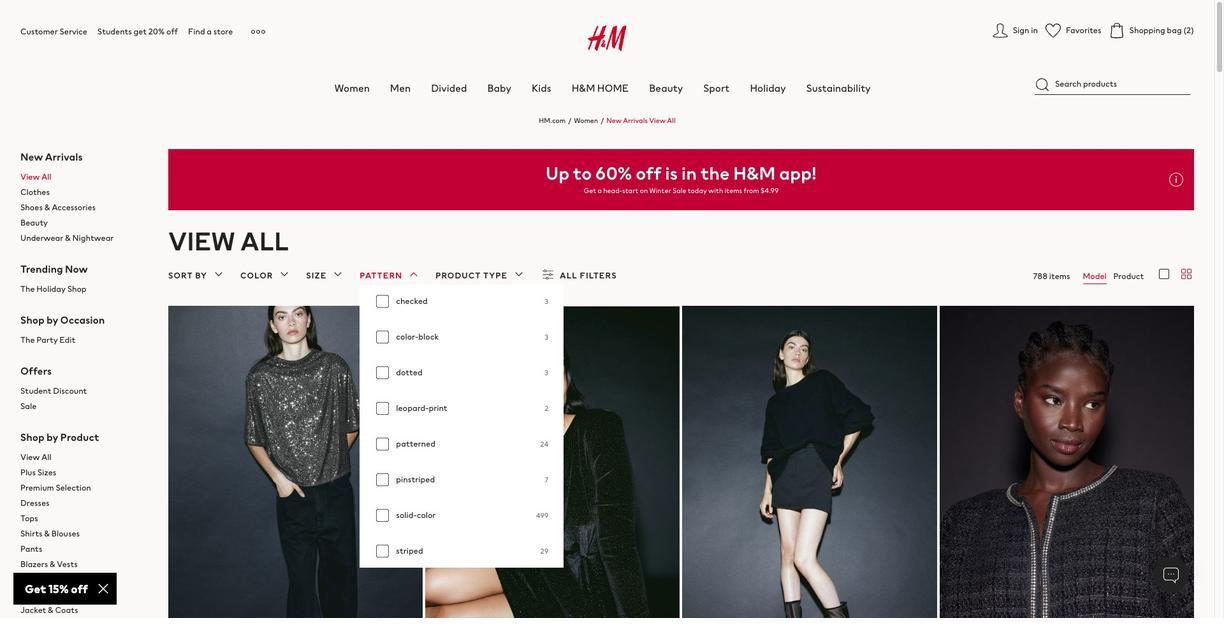 Task type: vqa. For each thing, say whether or not it's contained in the screenshot.


Task type: locate. For each thing, give the bounding box(es) containing it.
shop by product view all plus sizes premium selection dresses tops shirts & blouses pants blazers & vests jeans cardigans & sweaters jacket & coats
[[20, 430, 105, 617]]

sale down student
[[20, 401, 37, 413]]

party
[[37, 334, 58, 346]]

jeans link
[[20, 573, 148, 588]]

1 vertical spatial in
[[682, 160, 697, 186]]

0 horizontal spatial sale
[[20, 401, 37, 413]]

beauty link up nightwear
[[20, 216, 148, 231]]

1 horizontal spatial new
[[607, 115, 622, 126]]

type
[[484, 270, 508, 282]]

1 vertical spatial view
[[20, 171, 40, 183]]

1 vertical spatial view all link
[[20, 450, 148, 466]]

a right get
[[598, 186, 602, 196]]

0 horizontal spatial product
[[60, 430, 99, 445]]

1 vertical spatial women link
[[574, 115, 599, 126]]

sale left the "today"
[[673, 186, 687, 196]]

0 vertical spatial holiday
[[751, 80, 786, 96]]

0 vertical spatial in
[[1032, 24, 1039, 36]]

2 vertical spatial shop
[[20, 430, 44, 445]]

blazers & vests link
[[20, 558, 148, 573]]

shop by occasion the party edit
[[20, 313, 105, 346]]

0 horizontal spatial arrivals
[[45, 149, 83, 165]]

0 horizontal spatial h&m
[[572, 80, 596, 96]]

sale inside offers student discount sale
[[20, 401, 37, 413]]

trending
[[20, 262, 63, 277]]

/ down h&m home link
[[601, 115, 604, 126]]

0 horizontal spatial off
[[167, 26, 178, 38]]

clothes link
[[20, 185, 148, 200]]

product right model
[[1114, 270, 1145, 283]]

shop up plus
[[20, 430, 44, 445]]

1 horizontal spatial /
[[601, 115, 604, 126]]

1 horizontal spatial beauty
[[650, 80, 683, 96]]

1 vertical spatial beauty
[[20, 217, 48, 229]]

underwear & nightwear link
[[20, 231, 148, 246]]

1 horizontal spatial h&m
[[734, 160, 776, 186]]

by for product
[[47, 430, 58, 445]]

2 the from the top
[[20, 334, 35, 346]]

0 vertical spatial by
[[195, 270, 207, 282]]

women inside header.primary.navigation element
[[335, 80, 370, 96]]

product down sale "link"
[[60, 430, 99, 445]]

3
[[545, 297, 549, 307], [545, 332, 549, 343], [545, 368, 549, 378]]

blazers
[[20, 559, 48, 571]]

1 horizontal spatial product
[[436, 270, 481, 282]]

the inside shop by occasion the party edit
[[20, 334, 35, 346]]

beauty up the new arrivals view all link
[[650, 80, 683, 96]]

new
[[607, 115, 622, 126], [20, 149, 43, 165]]

3 3 from the top
[[545, 368, 549, 378]]

by up party at the bottom left of the page
[[47, 313, 58, 328]]

items
[[725, 186, 743, 196], [1050, 270, 1071, 283]]

product left type
[[436, 270, 481, 282]]

sale
[[673, 186, 687, 196], [20, 401, 37, 413]]

students get 20% off link
[[98, 26, 178, 38]]

0 horizontal spatial /
[[569, 115, 572, 126]]

beauty link inside header.primary.navigation element
[[650, 80, 683, 96]]

shop down now
[[67, 283, 87, 295]]

sustainability link
[[807, 80, 871, 96]]

off right 20%
[[167, 26, 178, 38]]

header.primary.navigation element
[[20, 10, 1225, 96]]

1 vertical spatial new
[[20, 149, 43, 165]]

1 horizontal spatial a
[[598, 186, 602, 196]]

1 3 from the top
[[545, 297, 549, 307]]

1 vertical spatial a
[[598, 186, 602, 196]]

beauty
[[650, 80, 683, 96], [20, 217, 48, 229]]

1 horizontal spatial beauty link
[[650, 80, 683, 96]]

0 vertical spatial off
[[167, 26, 178, 38]]

in
[[1032, 24, 1039, 36], [682, 160, 697, 186]]

shop up party at the bottom left of the page
[[20, 313, 44, 328]]

2 horizontal spatial product
[[1114, 270, 1145, 283]]

all inside shop by product view all plus sizes premium selection dresses tops shirts & blouses pants blazers & vests jeans cardigans & sweaters jacket & coats
[[41, 452, 52, 464]]

shop inside shop by product view all plus sizes premium selection dresses tops shirts & blouses pants blazers & vests jeans cardigans & sweaters jacket & coats
[[20, 430, 44, 445]]

students get 20% off
[[98, 26, 178, 38]]

nightwear
[[72, 232, 114, 244]]

arrivals up clothes link
[[45, 149, 83, 165]]

off for 20%
[[167, 26, 178, 38]]

size button
[[306, 267, 346, 285]]

jacket
[[20, 605, 46, 617]]

1 vertical spatial sale
[[20, 401, 37, 413]]

3 for checked
[[545, 297, 549, 307]]

premium
[[20, 482, 54, 494]]

new inside new arrivals view all clothes shoes & accessories beauty underwear & nightwear
[[20, 149, 43, 165]]

0 vertical spatial view
[[650, 115, 666, 126]]

jeans
[[20, 574, 43, 586]]

pinstriped
[[396, 474, 435, 486]]

from
[[744, 186, 760, 196]]

by
[[195, 270, 207, 282], [47, 313, 58, 328], [47, 430, 58, 445]]

0 vertical spatial beauty link
[[650, 80, 683, 96]]

by inside shop by occasion the party edit
[[47, 313, 58, 328]]

1 horizontal spatial off
[[636, 160, 662, 186]]

all
[[667, 115, 676, 126], [41, 171, 52, 183], [560, 270, 578, 282], [41, 452, 52, 464]]

sort by
[[168, 270, 207, 282]]

sale inside up to 60% off is in the h&m app! get a head-start on winter sale today with items from $4.99
[[673, 186, 687, 196]]

a
[[207, 26, 212, 38], [598, 186, 602, 196]]

1 vertical spatial 3
[[545, 332, 549, 343]]

sizes
[[37, 467, 56, 479]]

& left "coats"
[[48, 605, 53, 617]]

premium selection link
[[20, 481, 148, 496]]

24
[[541, 440, 549, 450]]

women right hm.com link
[[574, 115, 599, 126]]

all left "filters"
[[560, 270, 578, 282]]

0 horizontal spatial items
[[725, 186, 743, 196]]

0 vertical spatial sale
[[673, 186, 687, 196]]

product for product type
[[436, 270, 481, 282]]

h&m right the
[[734, 160, 776, 186]]

by inside shop by product view all plus sizes premium selection dresses tops shirts & blouses pants blazers & vests jeans cardigans & sweaters jacket & coats
[[47, 430, 58, 445]]

0 vertical spatial the
[[20, 283, 35, 295]]

0 vertical spatial a
[[207, 26, 212, 38]]

items right with
[[725, 186, 743, 196]]

0 vertical spatial beauty
[[650, 80, 683, 96]]

color
[[417, 510, 436, 522]]

product type
[[436, 270, 508, 282]]

customer service link
[[20, 26, 87, 38]]

$4.99
[[761, 186, 779, 196]]

divided
[[431, 80, 467, 96]]

off inside up to 60% off is in the h&m app! get a head-start on winter sale today with items from $4.99
[[636, 160, 662, 186]]

beauty inside new arrivals view all clothes shoes & accessories beauty underwear & nightwear
[[20, 217, 48, 229]]

coats
[[55, 605, 78, 617]]

0 vertical spatial women
[[335, 80, 370, 96]]

1 horizontal spatial items
[[1050, 270, 1071, 283]]

to
[[573, 160, 592, 186]]

the left party at the bottom left of the page
[[20, 334, 35, 346]]

in right sign
[[1032, 24, 1039, 36]]

/ right hm.com
[[569, 115, 572, 126]]

product inside product type dropdown button
[[436, 270, 481, 282]]

0 horizontal spatial women link
[[335, 80, 370, 96]]

0 horizontal spatial a
[[207, 26, 212, 38]]

1 horizontal spatial women
[[574, 115, 599, 126]]

find a store
[[188, 26, 233, 38]]

view up plus
[[20, 452, 40, 464]]

in inside up to 60% off is in the h&m app! get a head-start on winter sale today with items from $4.99
[[682, 160, 697, 186]]

& left nightwear
[[65, 232, 71, 244]]

& right 'shoes'
[[44, 202, 50, 214]]

0 vertical spatial view all link
[[20, 170, 148, 185]]

2 vertical spatial by
[[47, 430, 58, 445]]

tops
[[20, 513, 38, 525]]

1 / from the left
[[569, 115, 572, 126]]

499
[[536, 511, 549, 521]]

view
[[650, 115, 666, 126], [20, 171, 40, 183], [20, 452, 40, 464]]

new down home
[[607, 115, 622, 126]]

0 vertical spatial shop
[[67, 283, 87, 295]]

bag
[[1168, 24, 1183, 36]]

3 for color-block
[[545, 332, 549, 343]]

1 vertical spatial the
[[20, 334, 35, 346]]

h&m image
[[588, 26, 627, 51]]

1 horizontal spatial women link
[[574, 115, 599, 126]]

cardigans & sweaters link
[[20, 588, 148, 603]]

2 3 from the top
[[545, 332, 549, 343]]

view all link up premium selection link
[[20, 450, 148, 466]]

off left is on the top right of page
[[636, 160, 662, 186]]

the down trending
[[20, 283, 35, 295]]

service
[[60, 26, 87, 38]]

new arrivals view all clothes shoes & accessories beauty underwear & nightwear
[[20, 149, 114, 244]]

with
[[709, 186, 724, 196]]

arrivals down home
[[623, 115, 648, 126]]

women left men link
[[335, 80, 370, 96]]

all up clothes
[[41, 171, 52, 183]]

shoes
[[20, 202, 43, 214]]

by up sizes
[[47, 430, 58, 445]]

occasion
[[60, 313, 105, 328]]

2
[[545, 404, 549, 414]]

2 view all link from the top
[[20, 450, 148, 466]]

women inside the view all main content
[[574, 115, 599, 126]]

beauty down 'shoes'
[[20, 217, 48, 229]]

view up is on the top right of page
[[650, 115, 666, 126]]

baby
[[488, 80, 512, 96]]

the
[[20, 283, 35, 295], [20, 334, 35, 346]]

dotted
[[396, 367, 423, 379]]

store
[[214, 26, 233, 38]]

women link right hm.com link
[[574, 115, 599, 126]]

new up clothes
[[20, 149, 43, 165]]

Search products search field
[[1035, 74, 1191, 95]]

1 view all link from the top
[[20, 170, 148, 185]]

h&m inside up to 60% off is in the h&m app! get a head-start on winter sale today with items from $4.99
[[734, 160, 776, 186]]

beauty link
[[650, 80, 683, 96], [20, 216, 148, 231]]

1 vertical spatial h&m
[[734, 160, 776, 186]]

by right sort
[[195, 270, 207, 282]]

1 the from the top
[[20, 283, 35, 295]]

view all link up shoes & accessories link
[[20, 170, 148, 185]]

2 vertical spatial 3
[[545, 368, 549, 378]]

a right find on the left top of the page
[[207, 26, 212, 38]]

1 horizontal spatial holiday
[[751, 80, 786, 96]]

all up sizes
[[41, 452, 52, 464]]

on
[[640, 186, 648, 196]]

& left vests
[[50, 559, 55, 571]]

holiday right sport link
[[751, 80, 786, 96]]

0 vertical spatial h&m
[[572, 80, 596, 96]]

in right is on the top right of page
[[682, 160, 697, 186]]

pattern
[[360, 270, 403, 282]]

the inside "trending now the holiday shop"
[[20, 283, 35, 295]]

1 horizontal spatial sale
[[673, 186, 687, 196]]

filters
[[580, 270, 617, 282]]

all up is on the top right of page
[[667, 115, 676, 126]]

sort by button
[[168, 267, 227, 285]]

0 vertical spatial new
[[607, 115, 622, 126]]

1 vertical spatial by
[[47, 313, 58, 328]]

rhinestone-trimmed jacketmodel image
[[940, 306, 1195, 619]]

pattern button
[[360, 267, 422, 285]]

0 vertical spatial 3
[[545, 297, 549, 307]]

1 vertical spatial holiday
[[37, 283, 66, 295]]

favorites
[[1067, 24, 1102, 36]]

the party edit link
[[20, 333, 148, 348]]

shop inside shop by occasion the party edit
[[20, 313, 44, 328]]

view all main content
[[0, 105, 1215, 619]]

holiday down trending
[[37, 283, 66, 295]]

items right 788
[[1050, 270, 1071, 283]]

1 vertical spatial arrivals
[[45, 149, 83, 165]]

beauty link up the new arrivals view all link
[[650, 80, 683, 96]]

up
[[546, 160, 570, 186]]

1 vertical spatial women
[[574, 115, 599, 126]]

/
[[569, 115, 572, 126], [601, 115, 604, 126]]

& right shirts
[[44, 528, 50, 540]]

pants link
[[20, 542, 148, 558]]

1 vertical spatial items
[[1050, 270, 1071, 283]]

holiday inside header.primary.navigation element
[[751, 80, 786, 96]]

shopping bag (2) link
[[1110, 23, 1195, 38]]

view up clothes
[[20, 171, 40, 183]]

1 horizontal spatial in
[[1032, 24, 1039, 36]]

0 horizontal spatial beauty link
[[20, 216, 148, 231]]

all inside new arrivals view all clothes shoes & accessories beauty underwear & nightwear
[[41, 171, 52, 183]]

1 horizontal spatial arrivals
[[623, 115, 648, 126]]

0 horizontal spatial women
[[335, 80, 370, 96]]

&
[[44, 202, 50, 214], [65, 232, 71, 244], [44, 528, 50, 540], [50, 559, 55, 571], [61, 589, 67, 602], [48, 605, 53, 617]]

h&m left home
[[572, 80, 596, 96]]

holiday inside "trending now the holiday shop"
[[37, 283, 66, 295]]

1 vertical spatial shop
[[20, 313, 44, 328]]

shop for occasion
[[20, 313, 44, 328]]

2 vertical spatial view
[[20, 452, 40, 464]]

today
[[688, 186, 707, 196]]

0 horizontal spatial holiday
[[37, 283, 66, 295]]

women link left men link
[[335, 80, 370, 96]]

0 vertical spatial items
[[725, 186, 743, 196]]

favorites link
[[1046, 23, 1102, 38]]

by inside "sort by" dropdown button
[[195, 270, 207, 282]]

product for product
[[1114, 270, 1145, 283]]

0 horizontal spatial in
[[682, 160, 697, 186]]

1 vertical spatial off
[[636, 160, 662, 186]]

0 horizontal spatial new
[[20, 149, 43, 165]]

0 horizontal spatial beauty
[[20, 217, 48, 229]]

off inside header.primary.navigation element
[[167, 26, 178, 38]]

mesh sock bootsmodel image
[[683, 306, 938, 619]]

now
[[65, 262, 88, 277]]



Task type: describe. For each thing, give the bounding box(es) containing it.
2 / from the left
[[601, 115, 604, 126]]

sport
[[704, 80, 730, 96]]

dresses
[[20, 498, 49, 510]]

788 items
[[1034, 270, 1071, 283]]

offers student discount sale
[[20, 364, 87, 413]]

sale link
[[20, 399, 148, 415]]

blouses
[[52, 528, 80, 540]]

print
[[429, 403, 448, 415]]

color-
[[396, 331, 419, 343]]

view all
[[168, 223, 289, 260]]

discount
[[53, 385, 87, 397]]

the
[[701, 160, 730, 186]]

beauty inside header.primary.navigation element
[[650, 80, 683, 96]]

winter
[[650, 186, 672, 196]]

plus sizes link
[[20, 466, 148, 481]]

hm.com link
[[539, 115, 566, 126]]

& up "coats"
[[61, 589, 67, 602]]

app!
[[780, 160, 817, 186]]

60%
[[596, 160, 633, 186]]

color-block
[[396, 331, 439, 343]]

get
[[134, 26, 147, 38]]

find
[[188, 26, 205, 38]]

sign in
[[1014, 24, 1039, 36]]

product inside shop by product view all plus sizes premium selection dresses tops shirts & blouses pants blazers & vests jeans cardigans & sweaters jacket & coats
[[60, 430, 99, 445]]

29
[[541, 547, 549, 557]]

student discount link
[[20, 384, 148, 399]]

block
[[419, 331, 439, 343]]

hm.com / women / new arrivals view all
[[539, 115, 676, 126]]

solid-
[[396, 510, 417, 522]]

underwear
[[20, 232, 63, 244]]

sustainability
[[807, 80, 871, 96]]

trending now the holiday shop
[[20, 262, 88, 295]]

accessories
[[52, 202, 96, 214]]

sequined topmodel image
[[168, 306, 423, 619]]

pants
[[20, 544, 42, 556]]

clothes
[[20, 186, 50, 198]]

model
[[1084, 270, 1107, 283]]

shop for product
[[20, 430, 44, 445]]

all filters button
[[541, 267, 617, 285]]

items inside up to 60% off is in the h&m app! get a head-start on winter sale today with items from $4.99
[[725, 186, 743, 196]]

head-
[[604, 186, 623, 196]]

sign
[[1014, 24, 1030, 36]]

shoes & accessories link
[[20, 200, 148, 216]]

shop inside "trending now the holiday shop"
[[67, 283, 87, 295]]

by for occasion
[[47, 313, 58, 328]]

jacket & coats link
[[20, 603, 148, 619]]

shirts & blouses link
[[20, 527, 148, 542]]

is
[[666, 160, 678, 186]]

the holiday shop link
[[20, 282, 148, 297]]

(2)
[[1184, 24, 1195, 36]]

shopping bag (2)
[[1130, 24, 1195, 36]]

striped
[[396, 545, 423, 558]]

view inside shop by product view all plus sizes premium selection dresses tops shirts & blouses pants blazers & vests jeans cardigans & sweaters jacket & coats
[[20, 452, 40, 464]]

customer
[[20, 26, 58, 38]]

sweaters
[[69, 589, 105, 602]]

0 vertical spatial women link
[[335, 80, 370, 96]]

selection
[[56, 482, 91, 494]]

h&m home link
[[572, 80, 629, 96]]

h&m inside header.primary.navigation element
[[572, 80, 596, 96]]

size
[[306, 270, 327, 282]]

tops link
[[20, 512, 148, 527]]

home
[[598, 80, 629, 96]]

0 vertical spatial arrivals
[[623, 115, 648, 126]]

shirts
[[20, 528, 43, 540]]

sort
[[168, 270, 193, 282]]

kids
[[532, 80, 552, 96]]

h&m home
[[572, 80, 629, 96]]

3 for dotted
[[545, 368, 549, 378]]

a inside up to 60% off is in the h&m app! get a head-start on winter sale today with items from $4.99
[[598, 186, 602, 196]]

kids link
[[532, 80, 552, 96]]

divided link
[[431, 80, 467, 96]]

all
[[241, 223, 289, 260]]

student
[[20, 385, 51, 397]]

off for 60%
[[636, 160, 662, 186]]

edit
[[59, 334, 75, 346]]

knot-detail jersey dressmodel image
[[426, 306, 680, 619]]

plus
[[20, 467, 36, 479]]

all inside dropdown button
[[560, 270, 578, 282]]

sport link
[[704, 80, 730, 96]]

holiday link
[[751, 80, 786, 96]]

up to 60% off is in the h&m app! get a head-start on winter sale today with items from $4.99
[[546, 160, 817, 196]]

product type button
[[436, 267, 527, 285]]

leopard-print
[[396, 403, 448, 415]]

1 vertical spatial beauty link
[[20, 216, 148, 231]]

solid-color
[[396, 510, 436, 522]]

arrivals inside new arrivals view all clothes shoes & accessories beauty underwear & nightwear
[[45, 149, 83, 165]]

in inside button
[[1032, 24, 1039, 36]]

checked
[[396, 295, 428, 307]]

view inside new arrivals view all clothes shoes & accessories beauty underwear & nightwear
[[20, 171, 40, 183]]

patterned
[[396, 438, 436, 450]]

students
[[98, 26, 132, 38]]

men link
[[390, 80, 411, 96]]

men
[[390, 80, 411, 96]]

color
[[241, 270, 273, 282]]

sign in button
[[993, 23, 1039, 38]]

new arrivals view all link
[[607, 115, 676, 126]]

dresses link
[[20, 496, 148, 512]]



